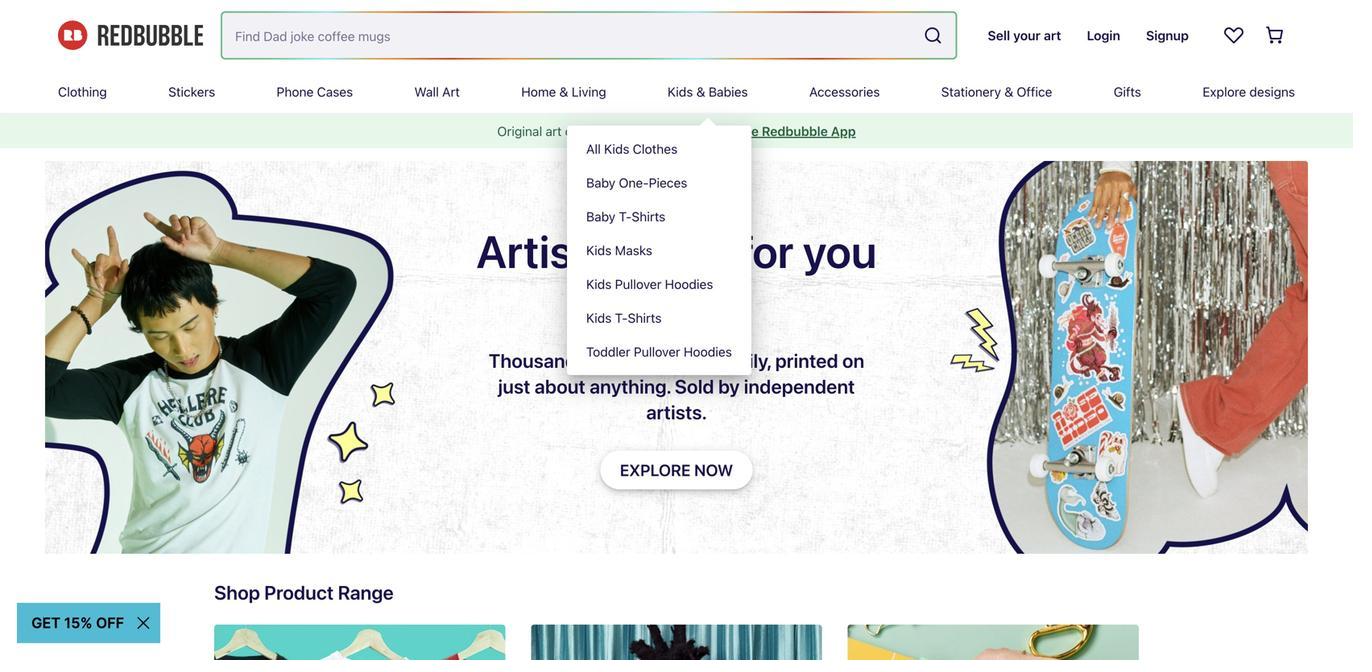 Task type: locate. For each thing, give the bounding box(es) containing it.
made,
[[608, 225, 729, 278]]

1 horizontal spatial designs
[[1250, 84, 1295, 99]]

baby inside baby t-shirts link
[[586, 209, 616, 224]]

hoodies for kids pullover hoodies
[[665, 277, 713, 292]]

pullover
[[615, 277, 662, 292], [634, 344, 680, 360]]

designs up sold
[[654, 350, 723, 372]]

t-
[[619, 209, 632, 224], [615, 310, 628, 326]]

designs inside thousands of new designs daily, printed on just about anything. sold by independent artists.
[[654, 350, 723, 372]]

0 vertical spatial shirts
[[632, 209, 665, 224]]

home & living
[[521, 84, 606, 99]]

shirts down 'kids pullover hoodies'
[[628, 310, 662, 326]]

t- up toddler
[[615, 310, 628, 326]]

kids t-shirts link
[[567, 301, 751, 335]]

1 vertical spatial designs
[[654, 350, 723, 372]]

sold
[[675, 375, 714, 398]]

& for home
[[559, 84, 568, 99]]

on right printed
[[842, 350, 864, 372]]

1 vertical spatial shirts
[[628, 310, 662, 326]]

2 horizontal spatial &
[[1004, 84, 1013, 99]]

stationery & office link
[[941, 71, 1052, 113]]

0 vertical spatial t-
[[619, 209, 632, 224]]

love
[[660, 276, 743, 329]]

baby for baby t-shirts
[[586, 209, 616, 224]]

&
[[559, 84, 568, 99], [696, 84, 705, 99], [1004, 84, 1013, 99]]

baby for baby one-pieces
[[586, 175, 616, 190]]

shirts
[[632, 209, 665, 224], [628, 310, 662, 326]]

baby left one-
[[586, 175, 616, 190]]

menu containing all kids clothes
[[567, 126, 751, 375]]

shirts up kids masks link
[[632, 209, 665, 224]]

thousands of new designs daily, printed on just about anything. sold by independent artists.
[[489, 350, 864, 424]]

kids up toddler
[[586, 310, 612, 326]]

1 vertical spatial baby
[[586, 209, 616, 224]]

& left office
[[1004, 84, 1013, 99]]

1 vertical spatial pullover
[[634, 344, 680, 360]]

range
[[338, 582, 394, 604]]

kids left the masks
[[586, 243, 612, 258]]

& left babies on the top right
[[696, 84, 705, 99]]

stickers
[[168, 84, 215, 99]]

shop product range
[[214, 582, 394, 604]]

cases
[[317, 84, 353, 99]]

t- up kids masks
[[619, 209, 632, 224]]

explore designs
[[1203, 84, 1295, 99]]

t- for baby
[[619, 209, 632, 224]]

1 vertical spatial hoodies
[[684, 344, 732, 360]]

& for stationery
[[1004, 84, 1013, 99]]

3 & from the left
[[1004, 84, 1013, 99]]

0 vertical spatial on
[[565, 124, 580, 139]]

baby
[[586, 175, 616, 190], [586, 209, 616, 224]]

0 horizontal spatial &
[[559, 84, 568, 99]]

shirts for kids t-shirts
[[628, 310, 662, 326]]

hoodies for toddler pullover hoodies
[[684, 344, 732, 360]]

designs right explore
[[1250, 84, 1295, 99]]

1 & from the left
[[559, 84, 568, 99]]

pullover down kids t-shirts link
[[634, 344, 680, 360]]

all kids clothes
[[586, 141, 678, 157]]

1 vertical spatial on
[[842, 350, 864, 372]]

the
[[739, 124, 759, 139]]

on right art
[[565, 124, 580, 139]]

about
[[535, 375, 585, 398]]

0 horizontal spatial designs
[[654, 350, 723, 372]]

0 vertical spatial pullover
[[615, 277, 662, 292]]

1 horizontal spatial on
[[842, 350, 864, 372]]

kids
[[668, 84, 693, 99], [604, 141, 629, 157], [586, 243, 612, 258], [586, 277, 612, 292], [586, 310, 612, 326]]

wall
[[414, 84, 439, 99]]

None field
[[222, 13, 956, 58]]

0 vertical spatial hoodies
[[665, 277, 713, 292]]

living
[[572, 84, 606, 99]]

home & living link
[[521, 71, 606, 113]]

pieces
[[649, 175, 687, 190]]

baby one-pieces link
[[567, 166, 751, 200]]

home
[[521, 84, 556, 99]]

1 vertical spatial t-
[[615, 310, 628, 326]]

2 & from the left
[[696, 84, 705, 99]]

thousands
[[489, 350, 587, 372]]

1 baby from the top
[[586, 175, 616, 190]]

artists.
[[646, 401, 707, 424]]

1 horizontal spatial &
[[696, 84, 705, 99]]

menu bar
[[58, 71, 1295, 375]]

0 vertical spatial baby
[[586, 175, 616, 190]]

menu
[[567, 126, 751, 375]]

toddler pullover hoodies
[[586, 344, 732, 360]]

designs
[[1250, 84, 1295, 99], [654, 350, 723, 372]]

designs inside menu bar
[[1250, 84, 1295, 99]]

clothing link
[[58, 71, 107, 113]]

2 baby from the top
[[586, 209, 616, 224]]

0 vertical spatial designs
[[1250, 84, 1295, 99]]

gifts
[[1114, 84, 1141, 99]]

explore
[[1203, 84, 1246, 99]]

pullover down the masks
[[615, 277, 662, 292]]

menu item
[[567, 71, 751, 375]]

download
[[675, 124, 736, 139]]

hoodies
[[665, 277, 713, 292], [684, 344, 732, 360]]

& left 'living'
[[559, 84, 568, 99]]

shop t-shirts image
[[214, 625, 505, 660]]

by
[[718, 375, 740, 398]]

baby up kids masks
[[586, 209, 616, 224]]

art
[[546, 124, 562, 139]]

kids & babies link
[[668, 71, 748, 113]]

kids down kids masks
[[586, 277, 612, 292]]

artist-
[[476, 225, 608, 278]]

independent
[[744, 375, 855, 398]]

baby t-shirts link
[[567, 200, 751, 234]]

kids pullover hoodies
[[586, 277, 713, 292]]

awesome
[[583, 124, 638, 139]]

on
[[565, 124, 580, 139], [842, 350, 864, 372]]

baby inside baby one-pieces 'link'
[[586, 175, 616, 190]]

kids up original art on awesome stuff. download the redbubble app
[[668, 84, 693, 99]]



Task type: describe. For each thing, give the bounding box(es) containing it.
anything.
[[590, 375, 671, 398]]

redbubble
[[762, 124, 828, 139]]

menu item containing kids & babies
[[567, 71, 751, 375]]

accessories link
[[809, 71, 880, 113]]

kids for masks
[[586, 243, 612, 258]]

clothing
[[58, 84, 107, 99]]

pullover for toddler
[[634, 344, 680, 360]]

all kids clothes link
[[567, 132, 751, 166]]

stickers link
[[168, 71, 215, 113]]

kids masks link
[[567, 234, 751, 267]]

Search term search field
[[222, 13, 917, 58]]

explore designs link
[[1203, 71, 1295, 113]]

baby one-pieces
[[586, 175, 687, 190]]

product
[[264, 582, 334, 604]]

on inside thousands of new designs daily, printed on just about anything. sold by independent artists.
[[842, 350, 864, 372]]

original art on awesome stuff. download the redbubble app
[[497, 124, 856, 139]]

just
[[498, 375, 530, 398]]

phone cases
[[277, 84, 353, 99]]

download the redbubble app link
[[675, 124, 856, 139]]

pullover for kids
[[615, 277, 662, 292]]

toddler pullover hoodies link
[[567, 335, 751, 369]]

phone
[[277, 84, 314, 99]]

wall art link
[[414, 71, 460, 113]]

kids for &
[[668, 84, 693, 99]]

daily,
[[727, 350, 771, 372]]

redbubble logo image
[[58, 21, 203, 50]]

kids masks
[[586, 243, 652, 258]]

shop stickers image
[[848, 625, 1139, 660]]

to
[[611, 276, 651, 329]]

phone cases link
[[277, 71, 353, 113]]

printed
[[775, 350, 838, 372]]

gifts link
[[1114, 71, 1141, 113]]

baby t-shirts
[[586, 209, 665, 224]]

shirts for baby t-shirts
[[632, 209, 665, 224]]

of
[[591, 350, 609, 372]]

kids & babies
[[668, 84, 748, 99]]

shop posters image
[[531, 625, 822, 660]]

new
[[613, 350, 649, 372]]

all
[[586, 141, 601, 157]]

kids t-shirts
[[586, 310, 662, 326]]

one-
[[619, 175, 649, 190]]

kids for t-
[[586, 310, 612, 326]]

for
[[739, 225, 794, 278]]

t- for kids
[[615, 310, 628, 326]]

stationery
[[941, 84, 1001, 99]]

kids for pullover
[[586, 277, 612, 292]]

accessories
[[809, 84, 880, 99]]

kids pullover hoodies link
[[567, 267, 751, 301]]

& for kids
[[696, 84, 705, 99]]

art
[[442, 84, 460, 99]]

0 horizontal spatial on
[[565, 124, 580, 139]]

kids down awesome at the top left of page
[[604, 141, 629, 157]]

clothes
[[633, 141, 678, 157]]

masks
[[615, 243, 652, 258]]

shop
[[214, 582, 260, 604]]

stuff.
[[641, 124, 671, 139]]

app
[[831, 124, 856, 139]]

menu bar containing clothing
[[58, 71, 1295, 375]]

menu inside menu bar
[[567, 126, 751, 375]]

toddler
[[586, 344, 630, 360]]

office
[[1017, 84, 1052, 99]]

stationery & office
[[941, 84, 1052, 99]]

you
[[803, 225, 877, 278]]

original
[[497, 124, 542, 139]]

wall art
[[414, 84, 460, 99]]

babies
[[709, 84, 748, 99]]

artist-made, for you to love
[[476, 225, 877, 329]]



Task type: vqa. For each thing, say whether or not it's contained in the screenshot.
JUANYTERE link
no



